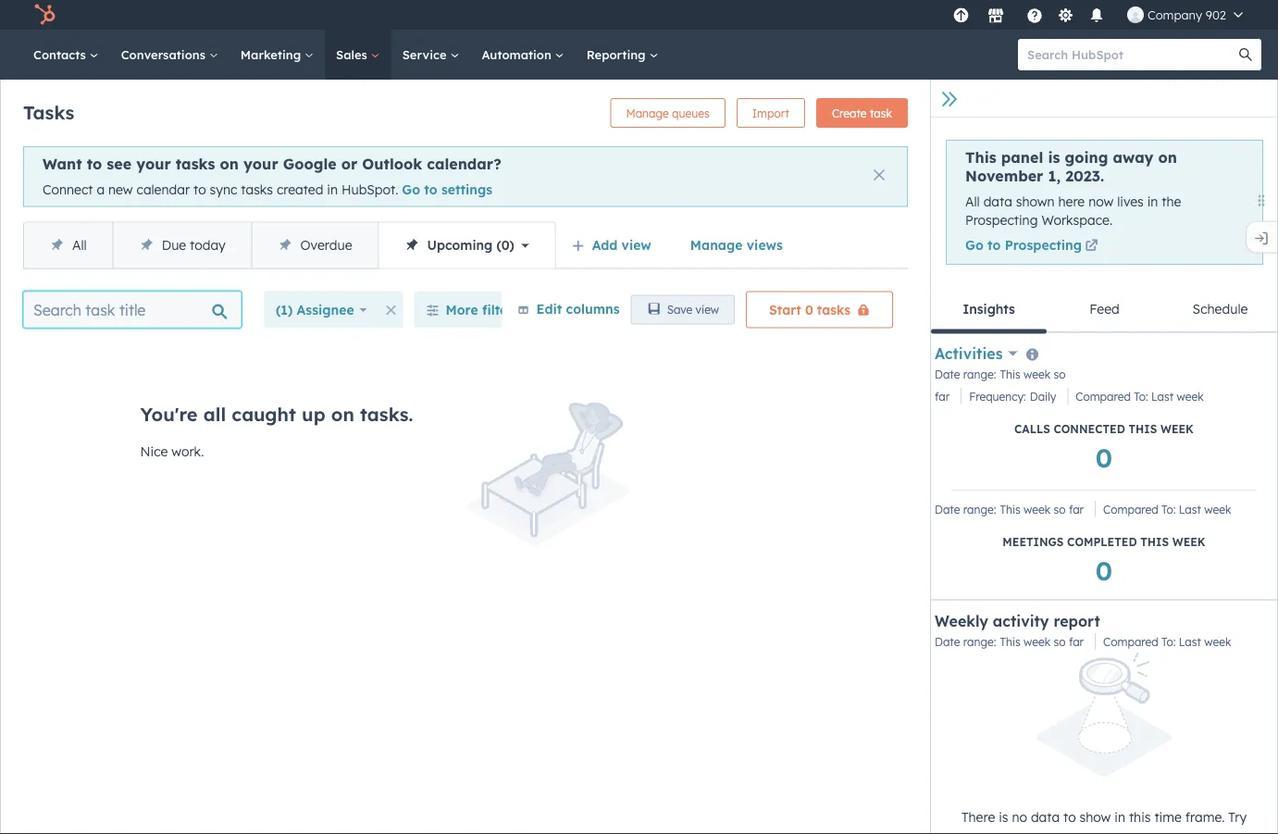 Task type: vqa. For each thing, say whether or not it's contained in the screenshot.
middle 1
no



Task type: describe. For each thing, give the bounding box(es) containing it.
so inside this week so far
[[1054, 367, 1066, 381]]

(1)
[[276, 301, 293, 318]]

Search task title search field
[[23, 291, 242, 328]]

new
[[108, 181, 133, 198]]

calendar
[[137, 181, 190, 198]]

away
[[1114, 148, 1154, 167]]

company
[[1148, 7, 1203, 22]]

help image
[[1027, 8, 1043, 25]]

weekly
[[935, 612, 989, 630]]

(
[[497, 237, 502, 253]]

date range:
[[935, 367, 997, 381]]

save
[[667, 303, 693, 317]]

to left the 'see'
[[87, 155, 102, 173]]

0 inside calls connected this week element
[[1096, 441, 1113, 473]]

all for all data shown here now lives in the prospecting workspace.
[[966, 194, 980, 210]]

schedule link
[[1163, 287, 1279, 331]]

you're
[[140, 402, 198, 426]]

to inside there is no data to show in this time frame. try changing the date range.
[[1064, 809, 1077, 825]]

3 date from the top
[[935, 635, 961, 649]]

3 range: from the top
[[964, 635, 997, 649]]

to left settings
[[424, 181, 438, 198]]

go to prospecting
[[966, 237, 1082, 253]]

range.
[[1143, 831, 1182, 834]]

2 date range: this week so far from the top
[[935, 635, 1084, 649]]

manage views
[[691, 237, 783, 253]]

manage queues
[[626, 106, 710, 120]]

tasks.
[[360, 402, 413, 426]]

connect
[[43, 181, 93, 198]]

tasks
[[23, 100, 74, 124]]

the inside there is no data to show in this time frame. try changing the date range.
[[1088, 831, 1108, 834]]

conversations link
[[110, 30, 229, 80]]

all data shown here now lives in the prospecting workspace.
[[966, 194, 1182, 228]]

prospecting inside "all data shown here now lives in the prospecting workspace."
[[966, 212, 1038, 228]]

settings link
[[1055, 5, 1078, 25]]

start 0 tasks
[[770, 301, 851, 318]]

0 button for meetings completed this week element
[[1096, 553, 1113, 588]]

2 vertical spatial to:
[[1162, 635, 1176, 649]]

2 vertical spatial last
[[1180, 635, 1202, 649]]

no
[[1013, 809, 1028, 825]]

this inside this week so far
[[1000, 367, 1021, 381]]

settings image
[[1058, 8, 1075, 25]]

week inside this week so far
[[1024, 367, 1051, 381]]

nice
[[140, 443, 168, 459]]

date
[[1111, 831, 1140, 834]]

compared inside meetings completed this week element
[[1104, 503, 1159, 516]]

hubspot link
[[22, 4, 69, 26]]

far inside meetings completed this week element
[[1069, 503, 1084, 516]]

task
[[870, 106, 893, 120]]

date inside calls connected this week element
[[935, 367, 961, 381]]

more
[[446, 301, 478, 318]]

time
[[1155, 809, 1182, 825]]

frame.
[[1186, 809, 1225, 825]]

marketplaces button
[[977, 0, 1016, 30]]

today
[[190, 237, 226, 253]]

outlook
[[362, 155, 422, 173]]

902
[[1206, 7, 1227, 22]]

1 horizontal spatial on
[[331, 402, 355, 426]]

all for all
[[72, 237, 87, 253]]

edit columns
[[537, 300, 620, 316]]

daily
[[1030, 390, 1057, 404]]

2 vertical spatial compared to: last week
[[1104, 635, 1232, 649]]

insights link
[[932, 287, 1047, 334]]

upcoming ( 0 )
[[427, 237, 515, 253]]

feed
[[1090, 301, 1120, 317]]

upcoming
[[427, 237, 493, 253]]

or
[[341, 155, 358, 173]]

report
[[1054, 612, 1101, 630]]

november
[[966, 167, 1044, 185]]

2 vertical spatial compared
[[1104, 635, 1159, 649]]

go inside "want to see your tasks on your google or outlook calendar? connect a new calendar to sync tasks created in hubspot. go to settings"
[[402, 181, 420, 198]]

search image
[[1240, 48, 1253, 61]]

last inside calls connected this week element
[[1152, 390, 1174, 404]]

in inside "want to see your tasks on your google or outlook calendar? connect a new calendar to sync tasks created in hubspot. go to settings"
[[327, 181, 338, 198]]

search button
[[1231, 39, 1262, 70]]

contacts link
[[22, 30, 110, 80]]

Search HubSpot search field
[[1019, 39, 1245, 70]]

create task
[[832, 106, 893, 120]]

manage for manage views
[[691, 237, 743, 253]]

notifications image
[[1089, 8, 1106, 25]]

reporting link
[[576, 30, 670, 80]]

this
[[1130, 809, 1151, 825]]

all
[[203, 402, 226, 426]]

(1) assignee button
[[264, 291, 379, 328]]

0 vertical spatial tasks
[[176, 155, 215, 173]]

google
[[283, 155, 337, 173]]

0 right upcoming
[[502, 237, 510, 253]]

company 902
[[1148, 7, 1227, 22]]

range: inside calls connected this week element
[[964, 367, 997, 381]]

view for save view
[[696, 303, 720, 317]]

panel
[[1002, 148, 1044, 167]]

this panel is going away on november 1, 2023.
[[966, 148, 1178, 185]]

the inside "all data shown here now lives in the prospecting workspace."
[[1162, 194, 1182, 210]]

you're all caught up on tasks.
[[140, 402, 413, 426]]

shown
[[1016, 194, 1055, 210]]

try
[[1229, 809, 1247, 825]]

reporting
[[587, 47, 650, 62]]

this inside this panel is going away on november 1, 2023.
[[966, 148, 997, 167]]

a
[[97, 181, 105, 198]]

manage views link
[[679, 226, 795, 264]]

go to prospecting link
[[966, 237, 1102, 256]]

show
[[1080, 809, 1112, 825]]

feed link
[[1047, 287, 1163, 331]]

caught
[[232, 402, 296, 426]]

changing
[[1028, 831, 1085, 834]]

views
[[747, 237, 783, 253]]

up
[[302, 402, 326, 426]]

due today link
[[113, 223, 251, 268]]

2 your from the left
[[244, 155, 278, 173]]

hubspot.
[[342, 181, 399, 198]]

calls connected this week element
[[935, 363, 1274, 482]]

here
[[1059, 194, 1085, 210]]

close image
[[874, 169, 885, 181]]

filters
[[482, 301, 520, 318]]



Task type: locate. For each thing, give the bounding box(es) containing it.
1 horizontal spatial view
[[696, 303, 720, 317]]

view inside button
[[696, 303, 720, 317]]

is
[[1049, 148, 1061, 167], [999, 809, 1009, 825]]

help button
[[1019, 0, 1051, 30]]

to: inside meetings completed this week element
[[1162, 503, 1176, 516]]

1 vertical spatial prospecting
[[1005, 237, 1082, 253]]

0 vertical spatial date
[[935, 367, 961, 381]]

all link
[[24, 223, 113, 268]]

0 horizontal spatial view
[[622, 237, 652, 253]]

0 vertical spatial last
[[1152, 390, 1174, 404]]

the right lives
[[1162, 194, 1182, 210]]

far down report
[[1069, 635, 1084, 649]]

2 link opens in a new window image from the top
[[1086, 240, 1099, 253]]

0 vertical spatial compared
[[1076, 390, 1131, 404]]

service
[[402, 47, 450, 62]]

the down show
[[1088, 831, 1108, 834]]

prospecting up go to prospecting
[[966, 212, 1038, 228]]

there
[[962, 809, 996, 825]]

0 button inside meetings completed this week element
[[1096, 553, 1113, 588]]

1 vertical spatial to:
[[1162, 503, 1176, 516]]

last
[[1152, 390, 1174, 404], [1180, 503, 1202, 516], [1180, 635, 1202, 649]]

company 902 button
[[1117, 0, 1255, 30]]

in right created
[[327, 181, 338, 198]]

range:
[[964, 367, 997, 381], [964, 503, 997, 516], [964, 635, 997, 649]]

0 button
[[1096, 440, 1113, 475], [1096, 553, 1113, 588]]

1 horizontal spatial go
[[966, 237, 984, 253]]

2 vertical spatial tasks
[[818, 301, 851, 318]]

sync
[[210, 181, 237, 198]]

save view
[[667, 303, 720, 317]]

0
[[502, 237, 510, 253], [806, 301, 814, 318], [1096, 441, 1113, 473], [1096, 554, 1113, 586]]

0 horizontal spatial is
[[999, 809, 1009, 825]]

start 0 tasks button
[[746, 291, 894, 328]]

1 vertical spatial all
[[72, 237, 87, 253]]

in
[[327, 181, 338, 198], [1148, 194, 1159, 210], [1115, 809, 1126, 825]]

navigation
[[23, 222, 556, 269]]

created
[[277, 181, 324, 198]]

1 vertical spatial compared to: last week
[[1104, 503, 1232, 516]]

0 vertical spatial all
[[966, 194, 980, 210]]

0 vertical spatial is
[[1049, 148, 1061, 167]]

1 vertical spatial go
[[966, 237, 984, 253]]

to: inside calls connected this week element
[[1135, 390, 1149, 404]]

1 vertical spatial far
[[1069, 503, 1084, 516]]

2 horizontal spatial on
[[1159, 148, 1178, 167]]

1 vertical spatial range:
[[964, 503, 997, 516]]

all down connect
[[72, 237, 87, 253]]

0 inside meetings completed this week element
[[1096, 554, 1113, 586]]

1 horizontal spatial the
[[1162, 194, 1182, 210]]

on for away
[[1159, 148, 1178, 167]]

0 button up meetings completed this week element
[[1096, 440, 1113, 475]]

marketplaces image
[[988, 8, 1005, 25]]

0 button for calls connected this week element in the right of the page
[[1096, 440, 1113, 475]]

going
[[1065, 148, 1109, 167]]

there is no data to show in this time frame. try changing the date range.
[[962, 809, 1247, 834]]

0 horizontal spatial go
[[402, 181, 420, 198]]

weekly activity report
[[935, 612, 1101, 630]]

2 0 button from the top
[[1096, 553, 1113, 588]]

2 horizontal spatial tasks
[[818, 301, 851, 318]]

0 right start
[[806, 301, 814, 318]]

in up date
[[1115, 809, 1126, 825]]

view
[[622, 237, 652, 253], [696, 303, 720, 317]]

marketing link
[[229, 30, 325, 80]]

compared to: last week inside calls connected this week element
[[1076, 390, 1204, 404]]

2 vertical spatial range:
[[964, 635, 997, 649]]

data inside there is no data to show in this time frame. try changing the date range.
[[1031, 809, 1060, 825]]

0 horizontal spatial the
[[1088, 831, 1108, 834]]

hubspot image
[[33, 4, 56, 26]]

on right away on the right of page
[[1159, 148, 1178, 167]]

0 horizontal spatial tasks
[[176, 155, 215, 173]]

0 button up report
[[1096, 553, 1113, 588]]

tab list
[[932, 287, 1279, 334]]

3 so from the top
[[1054, 635, 1066, 649]]

0 vertical spatial range:
[[964, 367, 997, 381]]

tasks inside button
[[818, 301, 851, 318]]

manage left views
[[691, 237, 743, 253]]

so inside meetings completed this week element
[[1054, 503, 1066, 516]]

0 horizontal spatial manage
[[626, 106, 669, 120]]

0 vertical spatial so
[[1054, 367, 1066, 381]]

go down outlook
[[402, 181, 420, 198]]

1 horizontal spatial tasks
[[241, 181, 273, 198]]

1 vertical spatial date
[[935, 503, 961, 516]]

navigation containing all
[[23, 222, 556, 269]]

company 902 menu
[[948, 0, 1257, 30]]

1 date range: this week so far from the top
[[935, 503, 1084, 516]]

0 vertical spatial 0 button
[[1096, 440, 1113, 475]]

queues
[[672, 106, 710, 120]]

start
[[770, 301, 802, 318]]

so
[[1054, 367, 1066, 381], [1054, 503, 1066, 516], [1054, 635, 1066, 649]]

tasks right start
[[818, 301, 851, 318]]

1 vertical spatial so
[[1054, 503, 1066, 516]]

data down november
[[984, 194, 1013, 210]]

1 vertical spatial 0 button
[[1096, 553, 1113, 588]]

1,
[[1049, 167, 1061, 185]]

go to settings link
[[402, 181, 493, 198]]

view right save at the right top of the page
[[696, 303, 720, 317]]

to up insights
[[988, 237, 1001, 253]]

0 vertical spatial the
[[1162, 194, 1182, 210]]

view inside popup button
[[622, 237, 652, 253]]

1 vertical spatial date range: this week so far
[[935, 635, 1084, 649]]

want to see your tasks on your google or outlook calendar? connect a new calendar to sync tasks created in hubspot. go to settings
[[43, 155, 502, 198]]

tasks right the sync
[[241, 181, 273, 198]]

prospecting down workspace.
[[1005, 237, 1082, 253]]

compared to: last week inside meetings completed this week element
[[1104, 503, 1232, 516]]

sales link
[[325, 30, 391, 80]]

your up created
[[244, 155, 278, 173]]

range: inside meetings completed this week element
[[964, 503, 997, 516]]

manage for manage queues
[[626, 106, 669, 120]]

see
[[107, 155, 132, 173]]

create task link
[[817, 98, 908, 128]]

2 date from the top
[[935, 503, 961, 516]]

1 vertical spatial manage
[[691, 237, 743, 253]]

overdue link
[[251, 223, 378, 268]]

notifications button
[[1081, 0, 1113, 30]]

2 horizontal spatial in
[[1148, 194, 1159, 210]]

1 vertical spatial compared
[[1104, 503, 1159, 516]]

automation link
[[471, 30, 576, 80]]

prospecting
[[966, 212, 1038, 228], [1005, 237, 1082, 253]]

now
[[1089, 194, 1114, 210]]

go up insights
[[966, 237, 984, 253]]

0 inside the start 0 tasks button
[[806, 301, 814, 318]]

date range: this week so far inside meetings completed this week element
[[935, 503, 1084, 516]]

view for add view
[[622, 237, 652, 253]]

2 range: from the top
[[964, 503, 997, 516]]

create
[[832, 106, 867, 120]]

manage left queues
[[626, 106, 669, 120]]

is left no
[[999, 809, 1009, 825]]

1 vertical spatial the
[[1088, 831, 1108, 834]]

0 vertical spatial date range: this week so far
[[935, 503, 1084, 516]]

date inside meetings completed this week element
[[935, 503, 961, 516]]

0 horizontal spatial on
[[220, 155, 239, 173]]

tab list containing insights
[[932, 287, 1279, 334]]

edit columns button
[[517, 297, 620, 321]]

tasks
[[176, 155, 215, 173], [241, 181, 273, 198], [818, 301, 851, 318]]

in inside there is no data to show in this time frame. try changing the date range.
[[1115, 809, 1126, 825]]

1 vertical spatial data
[[1031, 809, 1060, 825]]

more filters link
[[414, 291, 532, 328]]

on right up
[[331, 402, 355, 426]]

1 so from the top
[[1054, 367, 1066, 381]]

is inside this panel is going away on november 1, 2023.
[[1049, 148, 1061, 167]]

0 vertical spatial to:
[[1135, 390, 1149, 404]]

1 horizontal spatial in
[[1115, 809, 1126, 825]]

want
[[43, 155, 82, 173]]

go
[[402, 181, 420, 198], [966, 237, 984, 253]]

activities
[[935, 344, 1003, 363]]

0 horizontal spatial in
[[327, 181, 338, 198]]

far inside this week so far
[[935, 390, 950, 404]]

on inside "want to see your tasks on your google or outlook calendar? connect a new calendar to sync tasks created in hubspot. go to settings"
[[220, 155, 239, 173]]

last inside meetings completed this week element
[[1180, 503, 1202, 516]]

1 horizontal spatial data
[[1031, 809, 1060, 825]]

frequency:
[[970, 390, 1027, 404]]

1 vertical spatial last
[[1180, 503, 1202, 516]]

is right panel
[[1049, 148, 1061, 167]]

lives
[[1118, 194, 1144, 210]]

1 date from the top
[[935, 367, 961, 381]]

in for prospecting
[[1148, 194, 1159, 210]]

0 vertical spatial data
[[984, 194, 1013, 210]]

activities button
[[935, 342, 1018, 365]]

1 horizontal spatial your
[[244, 155, 278, 173]]

1 vertical spatial tasks
[[241, 181, 273, 198]]

compared inside calls connected this week element
[[1076, 390, 1131, 404]]

0 vertical spatial view
[[622, 237, 652, 253]]

manage queues link
[[611, 98, 726, 128]]

all
[[966, 194, 980, 210], [72, 237, 87, 253]]

upgrade image
[[953, 8, 970, 25]]

0 horizontal spatial data
[[984, 194, 1013, 210]]

0 horizontal spatial all
[[72, 237, 87, 253]]

to
[[87, 155, 102, 173], [194, 181, 206, 198], [424, 181, 438, 198], [988, 237, 1001, 253], [1064, 809, 1077, 825]]

date
[[935, 367, 961, 381], [935, 503, 961, 516], [935, 635, 961, 649]]

frequency: daily
[[970, 390, 1057, 404]]

0 horizontal spatial your
[[136, 155, 171, 173]]

on inside this panel is going away on november 1, 2023.
[[1159, 148, 1178, 167]]

tasks up the sync
[[176, 155, 215, 173]]

1 0 button from the top
[[1096, 440, 1113, 475]]

0 vertical spatial manage
[[626, 106, 669, 120]]

)
[[510, 237, 515, 253]]

data up changing on the bottom right of page
[[1031, 809, 1060, 825]]

1 vertical spatial is
[[999, 809, 1009, 825]]

meetings completed this week element
[[935, 498, 1274, 595]]

marketing
[[241, 47, 305, 62]]

all inside "all data shown here now lives in the prospecting workspace."
[[966, 194, 980, 210]]

overdue
[[301, 237, 352, 253]]

1 horizontal spatial is
[[1049, 148, 1061, 167]]

view right add
[[622, 237, 652, 253]]

0 vertical spatial prospecting
[[966, 212, 1038, 228]]

2 vertical spatial date
[[935, 635, 961, 649]]

1 link opens in a new window image from the top
[[1086, 238, 1099, 256]]

on up the sync
[[220, 155, 239, 173]]

0 vertical spatial go
[[402, 181, 420, 198]]

this week so far
[[935, 367, 1066, 404]]

settings
[[442, 181, 493, 198]]

far down calls connected this week element in the right of the page
[[1069, 503, 1084, 516]]

your up calendar
[[136, 155, 171, 173]]

in right lives
[[1148, 194, 1159, 210]]

your
[[136, 155, 171, 173], [244, 155, 278, 173]]

manage inside tasks 'banner'
[[626, 106, 669, 120]]

insights
[[963, 301, 1016, 317]]

far down 'date range:'
[[935, 390, 950, 404]]

is inside there is no data to show in this time frame. try changing the date range.
[[999, 809, 1009, 825]]

contacts
[[33, 47, 90, 62]]

2023.
[[1066, 167, 1105, 185]]

on for tasks
[[220, 155, 239, 173]]

all down november
[[966, 194, 980, 210]]

1 horizontal spatial all
[[966, 194, 980, 210]]

add view button
[[560, 226, 667, 264]]

0 up meetings completed this week element
[[1096, 441, 1113, 473]]

2 so from the top
[[1054, 503, 1066, 516]]

in inside "all data shown here now lives in the prospecting workspace."
[[1148, 194, 1159, 210]]

1 range: from the top
[[964, 367, 997, 381]]

service link
[[391, 30, 471, 80]]

automation
[[482, 47, 555, 62]]

due
[[162, 237, 186, 253]]

0 button inside calls connected this week element
[[1096, 440, 1113, 475]]

to left the sync
[[194, 181, 206, 198]]

sales
[[336, 47, 371, 62]]

1 your from the left
[[136, 155, 171, 173]]

to up changing on the bottom right of page
[[1064, 809, 1077, 825]]

upgrade link
[[950, 5, 973, 25]]

link opens in a new window image
[[1086, 238, 1099, 256], [1086, 240, 1099, 253]]

0 up report
[[1096, 554, 1113, 586]]

mateo roberts image
[[1128, 6, 1144, 23]]

data inside "all data shown here now lives in the prospecting workspace."
[[984, 194, 1013, 210]]

1 horizontal spatial manage
[[691, 237, 743, 253]]

want to see your tasks on your google or outlook calendar? alert
[[23, 146, 908, 207]]

data
[[984, 194, 1013, 210], [1031, 809, 1060, 825]]

in for time
[[1115, 809, 1126, 825]]

tasks banner
[[23, 93, 908, 128]]

all inside 'link'
[[72, 237, 87, 253]]

columns
[[566, 300, 620, 316]]

2 vertical spatial so
[[1054, 635, 1066, 649]]

activity
[[993, 612, 1050, 630]]

more filters
[[446, 301, 520, 318]]

2 vertical spatial far
[[1069, 635, 1084, 649]]

1 vertical spatial view
[[696, 303, 720, 317]]

nice work.
[[140, 443, 204, 459]]

0 vertical spatial far
[[935, 390, 950, 404]]

0 vertical spatial compared to: last week
[[1076, 390, 1204, 404]]



